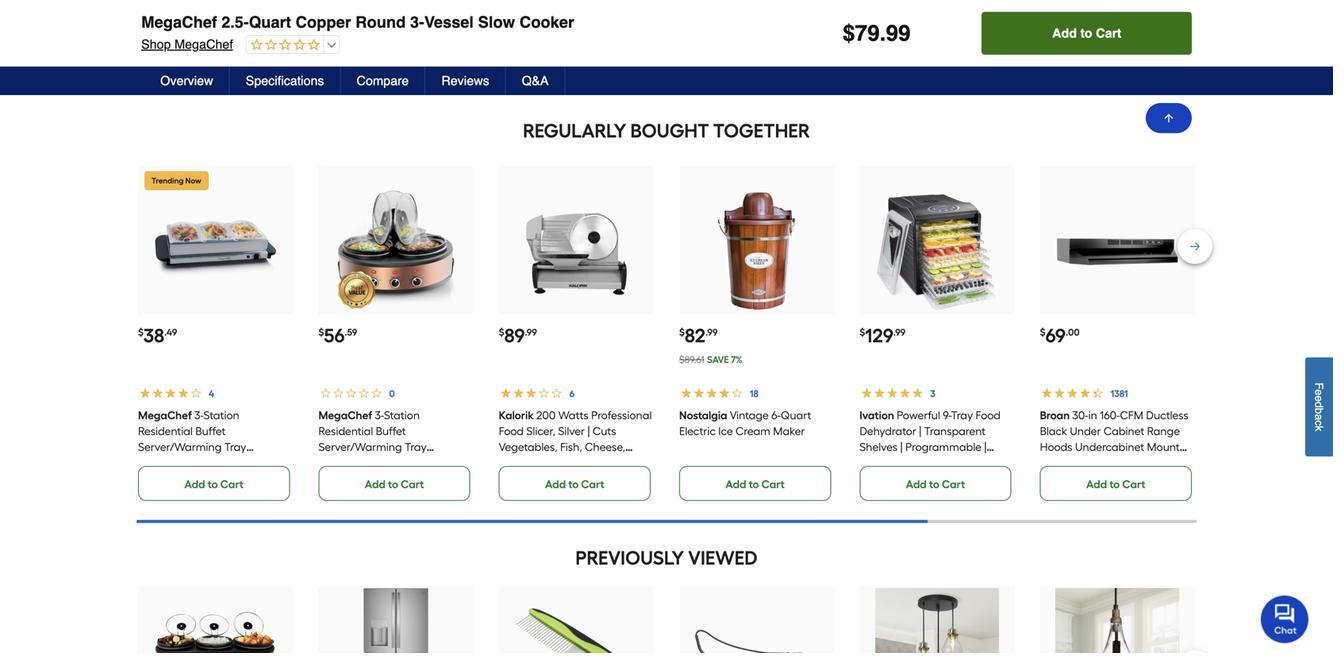 Task type: locate. For each thing, give the bounding box(es) containing it.
.99 inside '$ 89 .99'
[[525, 327, 537, 339]]

b
[[1313, 408, 1326, 414]]

black inside powerful 9-tray food dehydrator | transparent shelves | programmable | dishwasher-safe parts | black | etl safety listed
[[980, 457, 1007, 470]]

quart
[[249, 13, 291, 31], [781, 409, 811, 423]]

black right parts
[[980, 457, 1007, 470]]

1 safety from the left
[[537, 473, 569, 486]]

89 list item
[[499, 166, 654, 502]]

nostalgia vintage 6-quart electric ice cream maker image
[[695, 190, 819, 314]]

3- inside 38 list item
[[194, 409, 204, 423]]

6-
[[772, 409, 781, 423]]

add to cart link for 69 list item
[[1040, 467, 1192, 502]]

residential for 38
[[138, 425, 193, 439]]

buffet for 56
[[376, 425, 406, 439]]

1 horizontal spatial 3-
[[375, 409, 384, 423]]

0 horizontal spatial megachef 3-station residential buffet server/warming tray combination image
[[154, 190, 278, 314]]

transparent
[[924, 425, 986, 439]]

safety for 129
[[881, 473, 913, 486]]

1 vertical spatial quart
[[781, 409, 811, 423]]

bought
[[631, 120, 709, 143]]

server/warming
[[138, 441, 222, 454], [319, 441, 402, 454]]

safety inside powerful 9-tray food dehydrator | transparent shelves | programmable | dishwasher-safe parts | black | etl safety listed
[[881, 473, 913, 486]]

food for 89
[[499, 425, 524, 439]]

add inside 129 list item
[[906, 478, 927, 492]]

megachef inside 56 list item
[[319, 409, 372, 423]]

tray for 56
[[405, 441, 427, 454]]

1 3-station residential buffet server/warming tray combination from the left
[[138, 409, 246, 470]]

$ inside $ 69 .00
[[1040, 327, 1046, 339]]

compare
[[357, 73, 409, 88]]

2 megachef 3-station residential buffet server/warming tray combination image from the left
[[334, 190, 458, 314]]

1 listed from the left
[[572, 473, 602, 486]]

0 horizontal spatial buffet
[[195, 425, 226, 439]]

add to cart link inside 82 list item
[[679, 467, 831, 502]]

to inside 89 "list item"
[[568, 478, 579, 492]]

combination inside 56 list item
[[319, 457, 385, 470]]

$ 38 .49
[[138, 325, 177, 348]]

0 horizontal spatial add to cart list item
[[138, 0, 293, 58]]

| down transparent
[[984, 441, 987, 454]]

undercabinet
[[1075, 441, 1144, 454]]

3-station residential buffet server/warming tray combination for 38
[[138, 409, 246, 470]]

1 horizontal spatial server/warming
[[319, 441, 402, 454]]

food for 129
[[976, 409, 1001, 423]]

powerful 9-tray food dehydrator | transparent shelves | programmable | dishwasher-safe parts | black | etl safety listed
[[860, 409, 1013, 486]]

1 buffet from the left
[[195, 425, 226, 439]]

cabinet
[[1104, 425, 1145, 439]]

food inside powerful 9-tray food dehydrator | transparent shelves | programmable | dishwasher-safe parts | black | etl safety listed
[[976, 409, 1001, 423]]

38 list item
[[138, 166, 293, 502]]

listed down safe
[[916, 473, 946, 486]]

0 horizontal spatial food
[[499, 425, 524, 439]]

$
[[843, 21, 855, 46], [138, 327, 144, 339], [319, 327, 324, 339], [499, 327, 504, 339], [679, 327, 685, 339], [860, 327, 865, 339], [1040, 327, 1046, 339]]

1 megachef 3-station residential buffet server/warming tray combination image from the left
[[154, 190, 278, 314]]

safety down automatic
[[537, 473, 569, 486]]

1 horizontal spatial listed
[[916, 473, 946, 486]]

1 horizontal spatial .99
[[706, 327, 718, 339]]

$ 82 .99
[[679, 325, 718, 348]]

0 vertical spatial black
[[1040, 425, 1067, 439]]

3-station residential buffet server/warming tray combination inside 56 list item
[[319, 409, 427, 470]]

combination for 56
[[319, 457, 385, 470]]

to inside 38 list item
[[208, 478, 218, 492]]

add to cart inside 56 list item
[[365, 478, 424, 492]]

cart inside 82 list item
[[762, 478, 785, 492]]

to for 3rd add to cart "list item"
[[1110, 35, 1120, 48]]

0 horizontal spatial customers also viewed image
[[860, 0, 1015, 12]]

listed down shut-
[[572, 473, 602, 486]]

1 horizontal spatial safety
[[881, 473, 913, 486]]

$ inside $ 38 .49
[[138, 327, 144, 339]]

station inside 38 list item
[[204, 409, 239, 423]]

0 horizontal spatial black
[[980, 457, 1007, 470]]

cart inside 56 list item
[[401, 478, 424, 492]]

safety
[[537, 473, 569, 486], [881, 473, 913, 486]]

combination inside 38 list item
[[138, 457, 205, 470]]

now
[[185, 176, 201, 186]]

$ inside $ 82 .99
[[679, 327, 685, 339]]

add to cart link inside 129 list item
[[860, 467, 1012, 502]]

cooker
[[520, 13, 574, 31]]

server/warming for 38
[[138, 441, 222, 454]]

station
[[204, 409, 239, 423], [384, 409, 420, 423]]

quart up maker
[[781, 409, 811, 423]]

.00
[[1066, 327, 1080, 339]]

d
[[1313, 402, 1326, 408]]

to for 69 list item
[[1110, 478, 1120, 492]]

q&a button
[[506, 67, 565, 95]]

to inside 56 list item
[[388, 478, 398, 492]]

round
[[356, 13, 406, 31]]

2 residential from the left
[[319, 425, 373, 439]]

cetlus
[[499, 473, 535, 486]]

$ for 38
[[138, 327, 144, 339]]

1 horizontal spatial tray
[[405, 441, 427, 454]]

add inside 82 list item
[[726, 478, 746, 492]]

add to cart
[[1052, 26, 1122, 40], [184, 35, 244, 48], [906, 35, 965, 48], [1086, 35, 1146, 48], [184, 478, 244, 492], [365, 478, 424, 492], [545, 478, 604, 492], [726, 478, 785, 492], [906, 478, 965, 492], [1086, 478, 1146, 492]]

add to cart link inside 69 list item
[[1040, 467, 1192, 502]]

professional
[[591, 409, 652, 423]]

.99 inside $ 82 .99
[[706, 327, 718, 339]]

quart inside vintage 6-quart electric ice cream maker
[[781, 409, 811, 423]]

to inside 82 list item
[[749, 478, 759, 492]]

99
[[886, 21, 911, 46]]

server/warming inside 38 list item
[[138, 441, 222, 454]]

0 vertical spatial quart
[[249, 13, 291, 31]]

food
[[976, 409, 1001, 423], [499, 425, 524, 439]]

$ inside '$ 89 .99'
[[499, 327, 504, 339]]

0 horizontal spatial combination
[[138, 457, 205, 470]]

tray inside powerful 9-tray food dehydrator | transparent shelves | programmable | dishwasher-safe parts | black | etl safety listed
[[951, 409, 973, 423]]

mount
[[1147, 441, 1180, 454]]

1 horizontal spatial station
[[384, 409, 420, 423]]

megachef 3-station residential buffet server/warming tray combination image inside 56 list item
[[334, 190, 458, 314]]

.99 for 89
[[525, 327, 537, 339]]

$ inside $ 56 .59
[[319, 327, 324, 339]]

1 horizontal spatial megachef 3-station residential buffet server/warming tray combination image
[[334, 190, 458, 314]]

$ for 129
[[860, 327, 865, 339]]

1 horizontal spatial customers also viewed image
[[1040, 0, 1195, 12]]

0 horizontal spatial 3-
[[194, 409, 204, 423]]

2 horizontal spatial add to cart list item
[[1040, 0, 1195, 58]]

2 combination from the left
[[319, 457, 385, 470]]

previously viewed heading
[[137, 543, 1197, 575]]

add to cart list item
[[138, 0, 293, 58], [860, 0, 1015, 58], [1040, 0, 1195, 58]]

megachef 3-station residential buffet server/warming tray combination image inside 38 list item
[[154, 190, 278, 314]]

| right parts
[[975, 457, 978, 470]]

trending now
[[152, 176, 201, 186]]

safety inside the 200 watts professional food slicer, silver | cuts vegetables, fish, cheese, meat | automatic shut-off | cetlus safety listed
[[537, 473, 569, 486]]

add to cart link inside 89 "list item"
[[499, 467, 651, 502]]

listed inside the 200 watts professional food slicer, silver | cuts vegetables, fish, cheese, meat | automatic shut-off | cetlus safety listed
[[572, 473, 602, 486]]

add to cart inside 89 "list item"
[[545, 478, 604, 492]]

3- inside 56 list item
[[375, 409, 384, 423]]

1 add to cart list item from the left
[[138, 0, 293, 58]]

megachef 3-station residential buffet server/warming tray combination image
[[154, 190, 278, 314], [334, 190, 458, 314]]

listed inside powerful 9-tray food dehydrator | transparent shelves | programmable | dishwasher-safe parts | black | etl safety listed
[[916, 473, 946, 486]]

2 3-station residential buffet server/warming tray combination from the left
[[319, 409, 427, 470]]

2 server/warming from the left
[[319, 441, 402, 454]]

0 horizontal spatial quart
[[249, 13, 291, 31]]

previously viewed
[[576, 547, 758, 570]]

under
[[1070, 425, 1101, 439]]

1 horizontal spatial combination
[[319, 457, 385, 470]]

1 combination from the left
[[138, 457, 205, 470]]

watts
[[558, 409, 589, 423]]

with
[[1040, 457, 1062, 470]]

2 horizontal spatial 3-
[[410, 13, 424, 31]]

|
[[588, 425, 590, 439], [919, 425, 922, 439], [900, 441, 903, 454], [984, 441, 987, 454], [528, 457, 531, 470], [634, 457, 637, 470], [975, 457, 978, 470], [1010, 457, 1013, 470]]

1 residential from the left
[[138, 425, 193, 439]]

1 horizontal spatial buffet
[[376, 425, 406, 439]]

2 safety from the left
[[881, 473, 913, 486]]

tray inside 56 list item
[[405, 441, 427, 454]]

2 .99 from the left
[[706, 327, 718, 339]]

1 server/warming from the left
[[138, 441, 222, 454]]

1 vertical spatial food
[[499, 425, 524, 439]]

automatic
[[533, 457, 586, 470]]

cheese,
[[585, 441, 625, 454]]

uolfin black with pine wood grain farmhouse seeded glass teardrop led mini hanging pendant light image
[[1056, 589, 1180, 654]]

1 horizontal spatial 3-station residential buffet server/warming tray combination
[[319, 409, 427, 470]]

residential inside 38 list item
[[138, 425, 193, 439]]

add to cart link for 129 list item
[[860, 467, 1012, 502]]

2 buffet from the left
[[376, 425, 406, 439]]

2 station from the left
[[384, 409, 420, 423]]

to inside 129 list item
[[929, 478, 940, 492]]

e
[[1313, 390, 1326, 396], [1313, 396, 1326, 402]]

shut-
[[589, 457, 615, 470]]

to inside 69 list item
[[1110, 478, 1120, 492]]

$ 69 .00
[[1040, 325, 1080, 348]]

add
[[1052, 26, 1077, 40], [184, 35, 205, 48], [906, 35, 927, 48], [1086, 35, 1107, 48], [184, 478, 205, 492], [365, 478, 386, 492], [545, 478, 566, 492], [726, 478, 746, 492], [906, 478, 927, 492], [1086, 478, 1107, 492]]

viewed
[[688, 547, 758, 570]]

3-station residential buffet server/warming tray combination
[[138, 409, 246, 470], [319, 409, 427, 470]]

electric
[[679, 425, 716, 439]]

.99
[[525, 327, 537, 339], [706, 327, 718, 339], [893, 327, 906, 339]]

tray for 38
[[224, 441, 246, 454]]

| up dishwasher-
[[900, 441, 903, 454]]

2 listed from the left
[[916, 473, 946, 486]]

2 horizontal spatial tray
[[951, 409, 973, 423]]

etl
[[860, 473, 878, 486]]

0 horizontal spatial listed
[[572, 473, 602, 486]]

to for 38 list item
[[208, 478, 218, 492]]

to for 82 list item
[[749, 478, 759, 492]]

meat
[[499, 457, 525, 470]]

e up "d"
[[1313, 390, 1326, 396]]

food inside the 200 watts professional food slicer, silver | cuts vegetables, fish, cheese, meat | automatic shut-off | cetlus safety listed
[[499, 425, 524, 439]]

0 horizontal spatial station
[[204, 409, 239, 423]]

residential inside 56 list item
[[319, 425, 373, 439]]

tray inside 38 list item
[[224, 441, 246, 454]]

to inside add to cart button
[[1081, 26, 1093, 40]]

1 vertical spatial black
[[980, 457, 1007, 470]]

add to cart link inside 56 list item
[[319, 467, 470, 502]]

3-station residential buffet server/warming tray combination inside 38 list item
[[138, 409, 246, 470]]

1 horizontal spatial food
[[976, 409, 1001, 423]]

1 horizontal spatial residential
[[319, 425, 373, 439]]

safety down dishwasher-
[[881, 473, 913, 486]]

e up b
[[1313, 396, 1326, 402]]

cart inside 129 list item
[[942, 478, 965, 492]]

black down broan
[[1040, 425, 1067, 439]]

listed for 89
[[572, 473, 602, 486]]

slicer,
[[526, 425, 556, 439]]

server/warming inside 56 list item
[[319, 441, 402, 454]]

filter
[[1114, 457, 1138, 470]]

add inside 89 "list item"
[[545, 478, 566, 492]]

0 vertical spatial food
[[976, 409, 1001, 423]]

food down the kalorik
[[499, 425, 524, 439]]

add to cart link inside 38 list item
[[138, 467, 290, 502]]

buffet inside 56 list item
[[376, 425, 406, 439]]

3 .99 from the left
[[893, 327, 906, 339]]

shelves
[[860, 441, 898, 454]]

f e e d b a c k button
[[1306, 358, 1333, 457]]

2 horizontal spatial .99
[[893, 327, 906, 339]]

0 horizontal spatial 3-station residential buffet server/warming tray combination
[[138, 409, 246, 470]]

1 station from the left
[[204, 409, 239, 423]]

station inside 56 list item
[[384, 409, 420, 423]]

station for 56
[[384, 409, 420, 423]]

$ inside $ 129 .99
[[860, 327, 865, 339]]

buffet inside 38 list item
[[195, 425, 226, 439]]

uolfin 3-light black and gold in cluster bell jar glass modern/contemporary clear glass linear led hanging pendant light image
[[875, 589, 999, 654]]

food up transparent
[[976, 409, 1001, 423]]

0 horizontal spatial server/warming
[[138, 441, 222, 454]]

arrow up image
[[1163, 112, 1175, 125]]

0 horizontal spatial .99
[[525, 327, 537, 339]]

vintage 6-quart electric ice cream maker
[[679, 409, 811, 439]]

ductless
[[1146, 409, 1189, 423]]

| down powerful
[[919, 425, 922, 439]]

off
[[615, 457, 632, 470]]

$ for 89
[[499, 327, 504, 339]]

.99 inside $ 129 .99
[[893, 327, 906, 339]]

customers also viewed image
[[860, 0, 1015, 12], [1040, 0, 1195, 12]]

0 horizontal spatial tray
[[224, 441, 246, 454]]

vegetables,
[[499, 441, 558, 454]]

0 horizontal spatial residential
[[138, 425, 193, 439]]

quart up zero stars image
[[249, 13, 291, 31]]

$89.61
[[679, 354, 705, 366]]

200
[[536, 409, 556, 423]]

buffet
[[195, 425, 226, 439], [376, 425, 406, 439]]

1 horizontal spatial quart
[[781, 409, 811, 423]]

| down vegetables,
[[528, 457, 531, 470]]

0 horizontal spatial safety
[[537, 473, 569, 486]]

black
[[1040, 425, 1067, 439], [980, 457, 1007, 470]]

project source 3/8-in x 3-ft high carbon wire hand auger for toilet image
[[695, 589, 819, 654]]

ivation
[[860, 409, 894, 423]]

listed
[[572, 473, 602, 486], [916, 473, 946, 486]]

megachef 2.5-quart copper round 3-vessel slow cooker
[[141, 13, 574, 31]]

add to cart link for 89 "list item"
[[499, 467, 651, 502]]

to
[[1081, 26, 1093, 40], [208, 35, 218, 48], [929, 35, 940, 48], [1110, 35, 1120, 48], [208, 478, 218, 492], [388, 478, 398, 492], [568, 478, 579, 492], [749, 478, 759, 492], [929, 478, 940, 492], [1110, 478, 1120, 492]]

previously
[[576, 547, 684, 570]]

69 list item
[[1040, 166, 1195, 502]]

| left with
[[1010, 457, 1013, 470]]

add to cart link
[[138, 23, 290, 58], [860, 23, 1012, 58], [1040, 23, 1192, 58], [138, 467, 290, 502], [319, 467, 470, 502], [499, 467, 651, 502], [679, 467, 831, 502], [860, 467, 1012, 502], [1040, 467, 1192, 502]]

kalorik
[[499, 409, 534, 423]]

cart inside 89 "list item"
[[581, 478, 604, 492]]

charcoal
[[1064, 457, 1111, 470]]

129
[[865, 325, 893, 348]]

1 .99 from the left
[[525, 327, 537, 339]]

1 horizontal spatial black
[[1040, 425, 1067, 439]]

1 horizontal spatial add to cart list item
[[860, 0, 1015, 58]]

programmable
[[906, 441, 982, 454]]



Task type: vqa. For each thing, say whether or not it's contained in the screenshot.
the Combination
yes



Task type: describe. For each thing, give the bounding box(es) containing it.
160-
[[1100, 409, 1120, 423]]

cream
[[736, 425, 771, 439]]

.99 for 129
[[893, 327, 906, 339]]

fish,
[[560, 441, 582, 454]]

3- for 56
[[375, 409, 384, 423]]

vintage
[[730, 409, 769, 423]]

combination for 38
[[138, 457, 205, 470]]

c
[[1313, 421, 1326, 426]]

.59
[[345, 327, 357, 339]]

$ for 79
[[843, 21, 855, 46]]

q&a
[[522, 73, 549, 88]]

safety for 89
[[537, 473, 569, 486]]

to for 56 list item at the left
[[388, 478, 398, 492]]

to for 129 list item
[[929, 478, 940, 492]]

to for 2nd add to cart "list item" from the right
[[929, 35, 940, 48]]

black inside 30-in 160-cfm ductless black under cabinet range hoods undercabinet mount with charcoal filter
[[1040, 425, 1067, 439]]

$ for 69
[[1040, 327, 1046, 339]]

overview button
[[144, 67, 230, 95]]

chat invite button image
[[1261, 596, 1309, 644]]

2.5-
[[222, 13, 249, 31]]

dehydrator
[[860, 425, 917, 439]]

parts
[[946, 457, 973, 470]]

cfm
[[1120, 409, 1144, 423]]

56 list item
[[319, 166, 474, 502]]

to for third add to cart "list item" from right
[[208, 35, 218, 48]]

shop
[[141, 37, 171, 52]]

vessel
[[424, 13, 474, 31]]

cart inside 69 list item
[[1122, 478, 1146, 492]]

add to cart button
[[982, 12, 1192, 55]]

38
[[144, 325, 164, 348]]

$ 89 .99
[[499, 325, 537, 348]]

1 e from the top
[[1313, 390, 1326, 396]]

cart inside button
[[1096, 26, 1122, 40]]

residential for 56
[[319, 425, 373, 439]]

nostalgia
[[679, 409, 727, 423]]

$ 79 . 99
[[843, 21, 911, 46]]

82 list item
[[679, 166, 834, 502]]

1 customers also viewed image from the left
[[860, 0, 1015, 12]]

56
[[324, 325, 345, 348]]

2 customers also viewed image from the left
[[1040, 0, 1195, 12]]

save
[[707, 354, 729, 366]]

add inside 56 list item
[[365, 478, 386, 492]]

station for 38
[[204, 409, 239, 423]]

f e e d b a c k
[[1313, 383, 1326, 432]]

add to cart inside 129 list item
[[906, 478, 965, 492]]

reviews button
[[426, 67, 506, 95]]

maker
[[773, 425, 805, 439]]

together
[[713, 120, 810, 143]]

add to cart inside 38 list item
[[184, 478, 244, 492]]

$ 56 .59
[[319, 325, 357, 348]]

$ 129 .99
[[860, 325, 906, 348]]

listed for 129
[[916, 473, 946, 486]]

$ for 82
[[679, 327, 685, 339]]

3- for 38
[[194, 409, 204, 423]]

a
[[1313, 414, 1326, 421]]

broan
[[1040, 409, 1070, 423]]

in
[[1089, 409, 1097, 423]]

ice
[[718, 425, 733, 439]]

add inside 69 list item
[[1086, 478, 1107, 492]]

regularly bought together
[[523, 120, 810, 143]]

k
[[1313, 426, 1326, 432]]

| left cuts
[[588, 425, 590, 439]]

7%
[[731, 354, 743, 366]]

slow
[[478, 13, 515, 31]]

| right off
[[634, 457, 637, 470]]

copper
[[296, 13, 351, 31]]

2 e from the top
[[1313, 396, 1326, 402]]

79
[[855, 21, 880, 46]]

safe
[[921, 457, 944, 470]]

.49
[[164, 327, 177, 339]]

9-
[[943, 409, 951, 423]]

f
[[1313, 383, 1326, 390]]

ivation powerful 9-tray food dehydrator | transparent shelves | programmable | dishwasher-safe parts | black | etl safety listed image
[[875, 190, 999, 314]]

3-station residential buffet server/warming tray combination for 56
[[319, 409, 427, 470]]

pet life  grip ease' wide and narrow tooth grooming comb - green | removes mats, tangles, and knots | rubberized grips for precision control image
[[514, 589, 638, 654]]

powerful
[[897, 409, 940, 423]]

30-in 160-cfm ductless black under cabinet range hoods undercabinet mount with charcoal filter
[[1040, 409, 1189, 470]]

overview
[[160, 73, 213, 88]]

82
[[685, 325, 706, 348]]

ge profile 27.9-cu ft smart french door refrigerator with ice maker and door within door (fingerprint-resistant stainless steel) energy star image
[[334, 589, 458, 654]]

3 add to cart list item from the left
[[1040, 0, 1195, 58]]

69
[[1046, 325, 1066, 348]]

compare button
[[341, 67, 426, 95]]

range
[[1147, 425, 1180, 439]]

add to cart link for 82 list item
[[679, 467, 831, 502]]

add inside 38 list item
[[184, 478, 205, 492]]

trending
[[152, 176, 184, 186]]

$ for 56
[[319, 327, 324, 339]]

add to cart link for 38 list item
[[138, 467, 290, 502]]

broan 30-in 160-cfm ductless black under cabinet range hoods undercabinet mount with charcoal filter image
[[1056, 190, 1180, 314]]

.99 for 82
[[706, 327, 718, 339]]

kalorik 200 watts professional food slicer, silver | cuts vegetables, fish, cheese, meat | automatic shut-off | cetlus safety listed image
[[514, 190, 638, 314]]

add to cart inside 82 list item
[[726, 478, 785, 492]]

add to cart inside 69 list item
[[1086, 478, 1146, 492]]

hoods
[[1040, 441, 1073, 454]]

to for 89 "list item"
[[568, 478, 579, 492]]

quart for 6-
[[781, 409, 811, 423]]

reviews
[[441, 73, 489, 88]]

dishwasher-
[[860, 457, 921, 470]]

cart inside 38 list item
[[220, 478, 244, 492]]

silver
[[558, 425, 585, 439]]

megachef inside 38 list item
[[138, 409, 192, 423]]

$89.61 save 7%
[[679, 354, 743, 366]]

.
[[880, 21, 886, 46]]

2 add to cart list item from the left
[[860, 0, 1015, 58]]

quart for 2.5-
[[249, 13, 291, 31]]

specifications button
[[230, 67, 341, 95]]

zero stars image
[[247, 38, 320, 53]]

129 list item
[[860, 166, 1015, 502]]

cuts
[[593, 425, 616, 439]]

regularly bought together heading
[[137, 115, 1197, 147]]

add to cart inside button
[[1052, 26, 1122, 40]]

regularly
[[523, 120, 626, 143]]

30-
[[1072, 409, 1089, 423]]

add inside button
[[1052, 26, 1077, 40]]

buffet for 38
[[195, 425, 226, 439]]

specifications
[[246, 73, 324, 88]]

megachef 2.5-quart copper round 3-vessel slow cooker image
[[154, 589, 278, 654]]

add to cart link for 56 list item at the left
[[319, 467, 470, 502]]

server/warming for 56
[[319, 441, 402, 454]]



